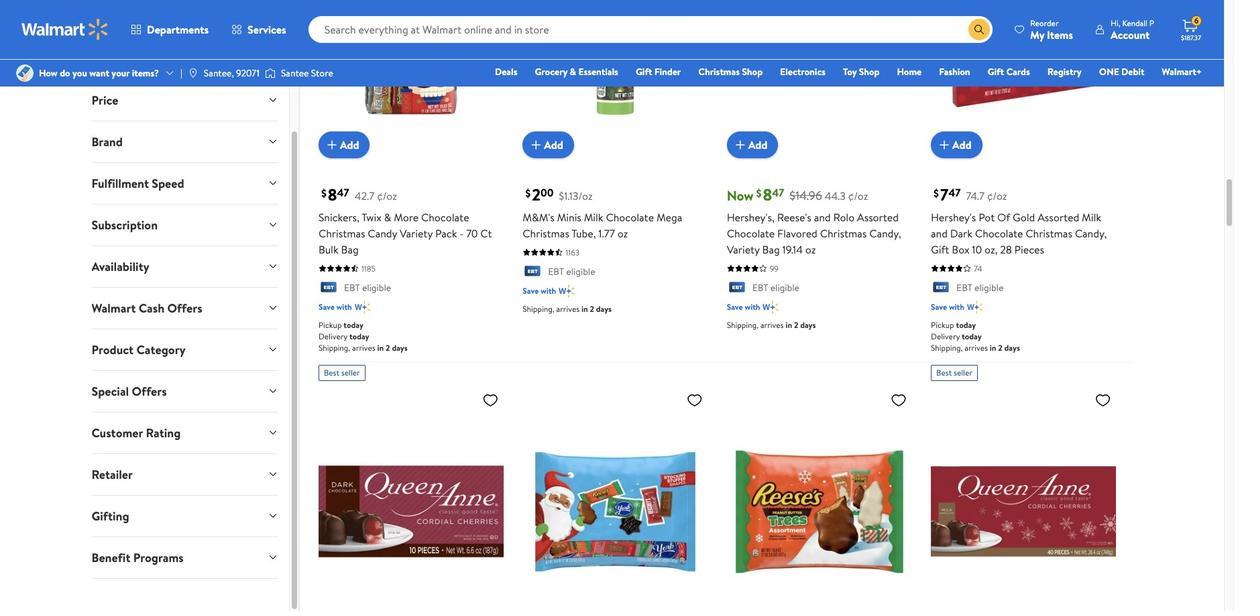 Task type: locate. For each thing, give the bounding box(es) containing it.
1 vertical spatial &
[[384, 210, 391, 225]]

1 horizontal spatial walmart plus image
[[559, 285, 575, 298]]

best seller
[[324, 367, 360, 379], [937, 367, 973, 379]]

ebt eligible down 99
[[753, 281, 800, 295]]

want
[[89, 66, 109, 80]]

1 horizontal spatial variety
[[727, 242, 760, 257]]

0 horizontal spatial best seller
[[324, 367, 360, 379]]

walmart cash offers button
[[81, 288, 289, 329]]

$ right now
[[757, 186, 762, 201]]

pickup for 8
[[319, 320, 342, 331]]

candy, inside now $ 8 47 $14.96 44.3 ¢/oz hershey's, reese's and rolo assorted chocolate flavored christmas candy, variety bag 19.14 oz
[[870, 226, 902, 241]]

availability button
[[81, 246, 289, 287]]

2 add button from the left
[[523, 131, 574, 158]]

chocolate down of
[[976, 226, 1024, 241]]

 image for santee, 92071
[[188, 68, 199, 79]]

2 seller from the left
[[954, 367, 973, 379]]

add
[[340, 137, 359, 152], [544, 137, 564, 152], [749, 137, 768, 152], [953, 137, 972, 152]]

ebt eligible down '1163'
[[548, 265, 596, 278]]

ebt image down m&m's on the left top of page
[[523, 266, 543, 279]]

 image for how do you want your items?
[[16, 64, 34, 82]]

2 milk from the left
[[1082, 210, 1102, 225]]

assorted right rolo
[[858, 210, 899, 225]]

assorted right gold
[[1038, 210, 1080, 225]]

gift
[[636, 65, 653, 79], [988, 65, 1005, 79], [932, 242, 950, 257]]

bag right bulk
[[341, 242, 359, 257]]

8 up snickers,
[[328, 183, 337, 206]]

shipping,
[[523, 303, 555, 315], [727, 320, 759, 331], [319, 342, 350, 354], [932, 342, 963, 354]]

hershey's pot of gold assorted milk and dark chocolate christmas candy, gift box 10 oz, 28 pieces image
[[932, 0, 1117, 148]]

2 8 from the left
[[763, 183, 773, 206]]

2 pickup from the left
[[932, 320, 955, 331]]

ebt image
[[523, 266, 543, 279], [319, 282, 339, 295]]

brand tab
[[81, 121, 289, 162]]

christmas
[[699, 65, 740, 79], [319, 226, 365, 241], [523, 226, 570, 241], [821, 226, 867, 241], [1026, 226, 1073, 241]]

3 add from the left
[[749, 137, 768, 152]]

1 ebt image from the left
[[727, 282, 747, 295]]

ebt for 2
[[548, 265, 564, 278]]

and inside now $ 8 47 $14.96 44.3 ¢/oz hershey's, reese's and rolo assorted chocolate flavored christmas candy, variety bag 19.14 oz
[[814, 210, 831, 225]]

1 horizontal spatial pickup today delivery today shipping, arrives in 2 days
[[932, 320, 1021, 354]]

fulfillment speed button
[[81, 163, 289, 204]]

offers right "cash"
[[167, 300, 202, 317]]

1 assorted from the left
[[858, 210, 899, 225]]

1 shop from the left
[[742, 65, 763, 79]]

save with
[[523, 285, 556, 297], [319, 301, 352, 313], [727, 301, 761, 313], [932, 301, 965, 313]]

1 add button from the left
[[319, 131, 370, 158]]

oz inside $ 2 00 $1.13/oz m&m's minis milk chocolate mega christmas tube, 1.77 oz
[[618, 226, 628, 241]]

eligible down '1163'
[[567, 265, 596, 278]]

1 $ from the left
[[321, 186, 327, 201]]

& right the grocery at the left top
[[570, 65, 577, 79]]

variety down hershey's,
[[727, 242, 760, 257]]

brand
[[92, 134, 123, 150]]

eligible down 1185
[[362, 281, 391, 295]]

days
[[596, 303, 612, 315], [801, 320, 816, 331], [392, 342, 408, 354], [1005, 342, 1021, 354]]

2 pickup today delivery today shipping, arrives in 2 days from the left
[[932, 320, 1021, 354]]

walmart plus image
[[559, 285, 575, 298], [355, 301, 371, 314], [763, 301, 779, 314]]

1 vertical spatial and
[[932, 226, 948, 241]]

3 $ from the left
[[757, 186, 762, 201]]

0 vertical spatial shipping, arrives in 2 days
[[523, 303, 612, 315]]

1 vertical spatial ebt image
[[319, 282, 339, 295]]

0 horizontal spatial ebt image
[[727, 282, 747, 295]]

bag inside $ 8 47 42.7 ¢/oz snickers, twix & more chocolate christmas candy variety pack - 70 ct bulk bag
[[341, 242, 359, 257]]

1 horizontal spatial &
[[570, 65, 577, 79]]

 image right |
[[188, 68, 199, 79]]

47 left $14.96
[[773, 185, 785, 200]]

1.77
[[599, 226, 615, 241]]

0 horizontal spatial &
[[384, 210, 391, 225]]

$ 2 00 $1.13/oz m&m's minis milk chocolate mega christmas tube, 1.77 oz
[[523, 183, 683, 241]]

pickup
[[319, 320, 342, 331], [932, 320, 955, 331]]

price tab
[[81, 80, 289, 121]]

pack
[[435, 226, 457, 241]]

1 horizontal spatial ebt image
[[523, 266, 543, 279]]

10
[[973, 242, 983, 257]]

seller
[[341, 367, 360, 379], [954, 367, 973, 379]]

add up 00
[[544, 137, 564, 152]]

shipping, arrives in 2 days for 00
[[523, 303, 612, 315]]

assorted inside now $ 8 47 $14.96 44.3 ¢/oz hershey's, reese's and rolo assorted chocolate flavored christmas candy, variety bag 19.14 oz
[[858, 210, 899, 225]]

best seller for queen anne dark chocolate cordial cherries, 6.6 oz box, 10 pieces image
[[324, 367, 360, 379]]

add button up 00
[[523, 131, 574, 158]]

subscription tab
[[81, 205, 289, 246]]

$ left 00
[[526, 186, 531, 201]]

0 horizontal spatial gift
[[636, 65, 653, 79]]

shipping, arrives in 2 days for 8
[[727, 320, 816, 331]]

santee, 92071
[[204, 66, 260, 80]]

santee,
[[204, 66, 234, 80]]

0 horizontal spatial oz
[[618, 226, 628, 241]]

christmas right "finder"
[[699, 65, 740, 79]]

walmart cash offers tab
[[81, 288, 289, 329]]

0 horizontal spatial candy,
[[870, 226, 902, 241]]

$ left 7
[[934, 186, 940, 201]]

3 add button from the left
[[727, 131, 779, 158]]

oz,
[[985, 242, 998, 257]]

$ inside $ 7 47 74.7 ¢/oz hershey's pot of gold assorted milk and dark chocolate christmas candy, gift box 10 oz, 28 pieces
[[934, 186, 940, 201]]

hi, kendall p account
[[1111, 17, 1155, 42]]

variety inside $ 8 47 42.7 ¢/oz snickers, twix & more chocolate christmas candy variety pack - 70 ct bulk bag
[[400, 226, 433, 241]]

$ up snickers,
[[321, 186, 327, 201]]

christmas shop link
[[693, 64, 769, 79]]

save for $
[[727, 301, 743, 313]]

& inside $ 8 47 42.7 ¢/oz snickers, twix & more chocolate christmas candy variety pack - 70 ct bulk bag
[[384, 210, 391, 225]]

0 vertical spatial offers
[[167, 300, 202, 317]]

1 horizontal spatial 47
[[773, 185, 785, 200]]

christmas up the pieces
[[1026, 226, 1073, 241]]

availability tab
[[81, 246, 289, 287]]

1 best from the left
[[324, 367, 340, 379]]

add to favorites list, queen anne dark chocolate cordial cherries, 6.6 oz box, 10 pieces image
[[483, 392, 499, 409]]

$ for 2
[[526, 186, 531, 201]]

save for 8
[[319, 301, 335, 313]]

1 horizontal spatial delivery
[[932, 331, 960, 342]]

1 pickup today delivery today shipping, arrives in 2 days from the left
[[319, 320, 408, 354]]

2 add to cart image from the left
[[528, 137, 544, 153]]

2 horizontal spatial walmart plus image
[[763, 301, 779, 314]]

0 horizontal spatial delivery
[[319, 331, 348, 342]]

subscription
[[92, 217, 158, 234]]

1 horizontal spatial shop
[[859, 65, 880, 79]]

debit
[[1122, 65, 1145, 79]]

pickup today delivery today shipping, arrives in 2 days
[[319, 320, 408, 354], [932, 320, 1021, 354]]

walmart plus image for 2
[[559, 285, 575, 298]]

2 horizontal spatial 47
[[949, 185, 961, 200]]

¢/oz right '44.3'
[[849, 188, 869, 203]]

christmas down rolo
[[821, 226, 867, 241]]

shipping, arrives in 2 days down 99
[[727, 320, 816, 331]]

add button for 2
[[523, 131, 574, 158]]

2 $ from the left
[[526, 186, 531, 201]]

snickers, twix & more chocolate christmas candy variety pack - 70 ct bulk bag image
[[319, 0, 504, 148]]

electronics
[[781, 65, 826, 79]]

0 horizontal spatial bag
[[341, 242, 359, 257]]

queen anne dark chocolate cordial cherries, 6.6 oz box, 10 pieces image
[[319, 387, 504, 611]]

christmas down m&m's on the left top of page
[[523, 226, 570, 241]]

bag
[[341, 242, 359, 257], [763, 242, 780, 257]]

 image left how
[[16, 64, 34, 82]]

best for queen anne dark chocolate cordial cherries, 6.6 oz box, 10 pieces image
[[324, 367, 340, 379]]

ebt for 8
[[344, 281, 360, 295]]

bag up 99
[[763, 242, 780, 257]]

add to cart image
[[324, 137, 340, 153], [528, 137, 544, 153], [733, 137, 749, 153]]

mega
[[657, 210, 683, 225]]

1 delivery from the left
[[319, 331, 348, 342]]

2 horizontal spatial  image
[[265, 66, 276, 80]]

2 best from the left
[[937, 367, 952, 379]]

eligible down 99
[[771, 281, 800, 295]]

0 horizontal spatial shop
[[742, 65, 763, 79]]

2 ¢/oz from the left
[[849, 188, 869, 203]]

fulfillment speed tab
[[81, 163, 289, 204]]

candy, for 8
[[870, 226, 902, 241]]

pickup today delivery today shipping, arrives in 2 days for 8
[[319, 320, 408, 354]]

product category button
[[81, 330, 289, 370]]

benefit programs button
[[81, 538, 289, 578]]

deals
[[495, 65, 518, 79]]

2 delivery from the left
[[932, 331, 960, 342]]

1 horizontal spatial candy,
[[1076, 226, 1107, 241]]

1 horizontal spatial assorted
[[1038, 210, 1080, 225]]

shop inside 'link'
[[742, 65, 763, 79]]

$ inside $ 2 00 $1.13/oz m&m's minis milk chocolate mega christmas tube, 1.77 oz
[[526, 186, 531, 201]]

oz right '1.77'
[[618, 226, 628, 241]]

99
[[770, 263, 779, 274]]

Search search field
[[308, 16, 993, 43]]

1 horizontal spatial milk
[[1082, 210, 1102, 225]]

0 horizontal spatial and
[[814, 210, 831, 225]]

1 bag from the left
[[341, 242, 359, 257]]

¢/oz right 74.7
[[988, 188, 1008, 203]]

gifting tab
[[81, 496, 289, 537]]

ebt
[[548, 265, 564, 278], [344, 281, 360, 295], [753, 281, 769, 295], [957, 281, 973, 295]]

$187.37
[[1182, 33, 1202, 42]]

offers right the special
[[132, 383, 167, 400]]

ebt for 7
[[957, 281, 973, 295]]

minis
[[557, 210, 582, 225]]

¢/oz inside $ 7 47 74.7 ¢/oz hershey's pot of gold assorted milk and dark chocolate christmas candy, gift box 10 oz, 28 pieces
[[988, 188, 1008, 203]]

eligible
[[567, 265, 596, 278], [362, 281, 391, 295], [771, 281, 800, 295], [975, 281, 1004, 295]]

and down hershey's
[[932, 226, 948, 241]]

walmart plus image down 1185
[[355, 301, 371, 314]]

2 shop from the left
[[859, 65, 880, 79]]

1 add to cart image from the left
[[324, 137, 340, 153]]

1 horizontal spatial shipping, arrives in 2 days
[[727, 320, 816, 331]]

add up 74.7
[[953, 137, 972, 152]]

shipping, arrives in 2 days down '1163'
[[523, 303, 612, 315]]

gift for gift finder
[[636, 65, 653, 79]]

0 horizontal spatial 8
[[328, 183, 337, 206]]

¢/oz right 42.7
[[377, 188, 397, 203]]

1 horizontal spatial add to cart image
[[528, 137, 544, 153]]

0 horizontal spatial variety
[[400, 226, 433, 241]]

category
[[137, 342, 186, 358]]

47 left 74.7
[[949, 185, 961, 200]]

walmart
[[92, 300, 136, 317]]

special offers tab
[[81, 371, 289, 412]]

1 horizontal spatial best
[[937, 367, 952, 379]]

$ inside now $ 8 47 $14.96 44.3 ¢/oz hershey's, reese's and rolo assorted chocolate flavored christmas candy, variety bag 19.14 oz
[[757, 186, 762, 201]]

now
[[727, 186, 754, 205]]

0 horizontal spatial shipping, arrives in 2 days
[[523, 303, 612, 315]]

1 candy, from the left
[[870, 226, 902, 241]]

chocolate up pack
[[421, 210, 469, 225]]

gift cards link
[[982, 64, 1037, 79]]

walmart+ link
[[1157, 64, 1209, 79]]

1 ¢/oz from the left
[[377, 188, 397, 203]]

1 horizontal spatial ebt image
[[932, 282, 952, 295]]

1 horizontal spatial best seller
[[937, 367, 973, 379]]

0 horizontal spatial walmart plus image
[[355, 301, 371, 314]]

1 horizontal spatial and
[[932, 226, 948, 241]]

1 horizontal spatial gift
[[932, 242, 950, 257]]

47 for 8
[[337, 185, 349, 200]]

add button up now
[[727, 131, 779, 158]]

1 horizontal spatial offers
[[167, 300, 202, 317]]

1 milk from the left
[[584, 210, 604, 225]]

2 best seller from the left
[[937, 367, 973, 379]]

1 pickup from the left
[[319, 320, 342, 331]]

1 47 from the left
[[337, 185, 349, 200]]

add up now
[[749, 137, 768, 152]]

1 horizontal spatial pickup
[[932, 320, 955, 331]]

variety down more
[[400, 226, 433, 241]]

0 horizontal spatial assorted
[[858, 210, 899, 225]]

items?
[[132, 66, 159, 80]]

1 8 from the left
[[328, 183, 337, 206]]

home
[[898, 65, 922, 79]]

shop right toy
[[859, 65, 880, 79]]

¢/oz inside $ 8 47 42.7 ¢/oz snickers, twix & more chocolate christmas candy variety pack - 70 ct bulk bag
[[377, 188, 397, 203]]

snickers,
[[319, 210, 360, 225]]

save for 2
[[523, 285, 539, 297]]

reese's
[[778, 210, 812, 225]]

8 right now
[[763, 183, 773, 206]]

0 horizontal spatial ebt image
[[319, 282, 339, 295]]

you
[[73, 66, 87, 80]]

1 add from the left
[[340, 137, 359, 152]]

gift cards
[[988, 65, 1031, 79]]

chocolate up '1.77'
[[606, 210, 654, 225]]

ebt eligible down 1185
[[344, 281, 391, 295]]

eligible down 74
[[975, 281, 1004, 295]]

ebt image for $
[[727, 282, 747, 295]]

departments button
[[119, 13, 220, 46]]

save with for $
[[727, 301, 761, 313]]

with for 2
[[541, 285, 556, 297]]

2 47 from the left
[[773, 185, 785, 200]]

chocolate
[[421, 210, 469, 225], [606, 210, 654, 225], [727, 226, 775, 241], [976, 226, 1024, 241]]

4 add from the left
[[953, 137, 972, 152]]

walmart image
[[21, 19, 109, 40]]

gift left box in the right top of the page
[[932, 242, 950, 257]]

 image for santee store
[[265, 66, 276, 80]]

grocery
[[535, 65, 568, 79]]

ebt for $
[[753, 281, 769, 295]]

1 vertical spatial variety
[[727, 242, 760, 257]]

1 horizontal spatial bag
[[763, 242, 780, 257]]

& right twix
[[384, 210, 391, 225]]

47 inside $ 7 47 74.7 ¢/oz hershey's pot of gold assorted milk and dark chocolate christmas candy, gift box 10 oz, 28 pieces
[[949, 185, 961, 200]]

services
[[248, 22, 286, 37]]

save
[[523, 285, 539, 297], [319, 301, 335, 313], [727, 301, 743, 313], [932, 301, 948, 313]]

and left rolo
[[814, 210, 831, 225]]

2 horizontal spatial ¢/oz
[[988, 188, 1008, 203]]

retailer
[[92, 466, 133, 483]]

ebt eligible for $
[[753, 281, 800, 295]]

best
[[324, 367, 340, 379], [937, 367, 952, 379]]

8 inside now $ 8 47 $14.96 44.3 ¢/oz hershey's, reese's and rolo assorted chocolate flavored christmas candy, variety bag 19.14 oz
[[763, 183, 773, 206]]

¢/oz for 7
[[988, 188, 1008, 203]]

1 vertical spatial oz
[[806, 242, 816, 257]]

ebt eligible for 8
[[344, 281, 391, 295]]

2 candy, from the left
[[1076, 226, 1107, 241]]

arrives
[[557, 303, 580, 315], [761, 320, 784, 331], [352, 342, 376, 354], [965, 342, 988, 354]]

departments
[[147, 22, 209, 37]]

gift left the cards
[[988, 65, 1005, 79]]

0 vertical spatial ebt image
[[523, 266, 543, 279]]

0 vertical spatial &
[[570, 65, 577, 79]]

walmart cash offers
[[92, 300, 202, 317]]

hershey's
[[932, 210, 977, 225]]

shop left electronics
[[742, 65, 763, 79]]

2 ebt image from the left
[[932, 282, 952, 295]]

ebt image down bulk
[[319, 282, 339, 295]]

Walmart Site-Wide search field
[[308, 16, 993, 43]]

brand button
[[81, 121, 289, 162]]

2 horizontal spatial gift
[[988, 65, 1005, 79]]

1 vertical spatial offers
[[132, 383, 167, 400]]

ebt eligible down 74
[[957, 281, 1004, 295]]

milk
[[584, 210, 604, 225], [1082, 210, 1102, 225]]

chocolate inside $ 8 47 42.7 ¢/oz snickers, twix & more chocolate christmas candy variety pack - 70 ct bulk bag
[[421, 210, 469, 225]]

chocolate inside now $ 8 47 $14.96 44.3 ¢/oz hershey's, reese's and rolo assorted chocolate flavored christmas candy, variety bag 19.14 oz
[[727, 226, 775, 241]]

hershey's,
[[727, 210, 775, 225]]

0 horizontal spatial milk
[[584, 210, 604, 225]]

price button
[[81, 80, 289, 121]]

0 horizontal spatial seller
[[341, 367, 360, 379]]

2 add from the left
[[544, 137, 564, 152]]

ebt image for 7
[[932, 282, 952, 295]]

gift left "finder"
[[636, 65, 653, 79]]

oz inside now $ 8 47 $14.96 44.3 ¢/oz hershey's, reese's and rolo assorted chocolate flavored christmas candy, variety bag 19.14 oz
[[806, 242, 816, 257]]

1 horizontal spatial oz
[[806, 242, 816, 257]]

47
[[337, 185, 349, 200], [773, 185, 785, 200], [949, 185, 961, 200]]

1 seller from the left
[[341, 367, 360, 379]]

2
[[532, 183, 541, 206], [590, 303, 595, 315], [794, 320, 799, 331], [386, 342, 390, 354], [999, 342, 1003, 354]]

gift for gift cards
[[988, 65, 1005, 79]]

bag inside now $ 8 47 $14.96 44.3 ¢/oz hershey's, reese's and rolo assorted chocolate flavored christmas candy, variety bag 19.14 oz
[[763, 242, 780, 257]]

oz
[[618, 226, 628, 241], [806, 242, 816, 257]]

6
[[1195, 15, 1199, 26]]

47 inside $ 8 47 42.7 ¢/oz snickers, twix & more chocolate christmas candy variety pack - 70 ct bulk bag
[[337, 185, 349, 200]]

$ inside $ 8 47 42.7 ¢/oz snickers, twix & more chocolate christmas candy variety pack - 70 ct bulk bag
[[321, 186, 327, 201]]

christmas down snickers,
[[319, 226, 365, 241]]

8
[[328, 183, 337, 206], [763, 183, 773, 206]]

0 horizontal spatial pickup
[[319, 320, 342, 331]]

3 add to cart image from the left
[[733, 137, 749, 153]]

1 horizontal spatial seller
[[954, 367, 973, 379]]

0 horizontal spatial pickup today delivery today shipping, arrives in 2 days
[[319, 320, 408, 354]]

0 horizontal spatial  image
[[16, 64, 34, 82]]

0 horizontal spatial 47
[[337, 185, 349, 200]]

0 horizontal spatial ¢/oz
[[377, 188, 397, 203]]

rolo
[[834, 210, 855, 225]]

 image right 92071
[[265, 66, 276, 80]]

0 vertical spatial variety
[[400, 226, 433, 241]]

1 horizontal spatial ¢/oz
[[849, 188, 869, 203]]

christmas shop
[[699, 65, 763, 79]]

more
[[394, 210, 419, 225]]

walmart plus image down '1163'
[[559, 285, 575, 298]]

0 horizontal spatial best
[[324, 367, 340, 379]]

4 add button from the left
[[932, 131, 983, 158]]

0 horizontal spatial offers
[[132, 383, 167, 400]]

7
[[941, 183, 949, 206]]

-
[[460, 226, 464, 241]]

oz right 19.14
[[806, 242, 816, 257]]

28
[[1001, 242, 1013, 257]]

candy, inside $ 7 47 74.7 ¢/oz hershey's pot of gold assorted milk and dark chocolate christmas candy, gift box 10 oz, 28 pieces
[[1076, 226, 1107, 241]]

3 ¢/oz from the left
[[988, 188, 1008, 203]]

$ for 8
[[321, 186, 327, 201]]

save for 7
[[932, 301, 948, 313]]

walmart plus image for $
[[763, 301, 779, 314]]

chocolate down hershey's,
[[727, 226, 775, 241]]

1 best seller from the left
[[324, 367, 360, 379]]

add for 7
[[953, 137, 972, 152]]

47 inside now $ 8 47 $14.96 44.3 ¢/oz hershey's, reese's and rolo assorted chocolate flavored christmas candy, variety bag 19.14 oz
[[773, 185, 785, 200]]

ebt image
[[727, 282, 747, 295], [932, 282, 952, 295]]

pickup today delivery today shipping, arrives in 2 days for 7
[[932, 320, 1021, 354]]

0 vertical spatial oz
[[618, 226, 628, 241]]

christmas inside now $ 8 47 $14.96 44.3 ¢/oz hershey's, reese's and rolo assorted chocolate flavored christmas candy, variety bag 19.14 oz
[[821, 226, 867, 241]]

candy
[[368, 226, 397, 241]]

3 47 from the left
[[949, 185, 961, 200]]

add up 42.7
[[340, 137, 359, 152]]

save with for 8
[[319, 301, 352, 313]]

shop inside "link"
[[859, 65, 880, 79]]

shop for toy shop
[[859, 65, 880, 79]]

1 horizontal spatial 8
[[763, 183, 773, 206]]

4 $ from the left
[[934, 186, 940, 201]]

add button up 7
[[932, 131, 983, 158]]

0 horizontal spatial add to cart image
[[324, 137, 340, 153]]

walmart plus image down 99
[[763, 301, 779, 314]]

2 horizontal spatial add to cart image
[[733, 137, 749, 153]]

 image
[[16, 64, 34, 82], [265, 66, 276, 80], [188, 68, 199, 79]]

2 bag from the left
[[763, 242, 780, 257]]

47 left 42.7
[[337, 185, 349, 200]]

add to cart image for 8
[[324, 137, 340, 153]]

1 vertical spatial shipping, arrives in 2 days
[[727, 320, 816, 331]]

1 horizontal spatial  image
[[188, 68, 199, 79]]

add button up 42.7
[[319, 131, 370, 158]]

2 assorted from the left
[[1038, 210, 1080, 225]]

0 vertical spatial and
[[814, 210, 831, 225]]



Task type: vqa. For each thing, say whether or not it's contained in the screenshot.


Task type: describe. For each thing, give the bounding box(es) containing it.
cards
[[1007, 65, 1031, 79]]

deals link
[[489, 64, 524, 79]]

customer rating button
[[81, 413, 289, 454]]

with for 7
[[950, 301, 965, 313]]

& inside "link"
[[570, 65, 577, 79]]

ebt eligible for 2
[[548, 265, 596, 278]]

how do you want your items?
[[39, 66, 159, 80]]

$ 7 47 74.7 ¢/oz hershey's pot of gold assorted milk and dark chocolate christmas candy, gift box 10 oz, 28 pieces
[[932, 183, 1107, 257]]

ebt image for 8
[[319, 282, 339, 295]]

pickup for 7
[[932, 320, 955, 331]]

6 $187.37
[[1182, 15, 1202, 42]]

toy shop
[[844, 65, 880, 79]]

product category
[[92, 342, 186, 358]]

44.3
[[825, 188, 846, 203]]

customer rating tab
[[81, 413, 289, 454]]

milk inside $ 7 47 74.7 ¢/oz hershey's pot of gold assorted milk and dark chocolate christmas candy, gift box 10 oz, 28 pieces
[[1082, 210, 1102, 225]]

fashion link
[[934, 64, 977, 79]]

special offers
[[92, 383, 167, 400]]

offers inside dropdown button
[[167, 300, 202, 317]]

gift finder
[[636, 65, 681, 79]]

subscription button
[[81, 205, 289, 246]]

best for queen anne christmas milk chocolate cordial cherries, 26.4 oz box, 40 pieces image
[[937, 367, 952, 379]]

benefit programs tab
[[81, 538, 289, 578]]

christmas inside $ 2 00 $1.13/oz m&m's minis milk chocolate mega christmas tube, 1.77 oz
[[523, 226, 570, 241]]

how
[[39, 66, 58, 80]]

8 inside $ 8 47 42.7 ¢/oz snickers, twix & more chocolate christmas candy variety pack - 70 ct bulk bag
[[328, 183, 337, 206]]

70
[[467, 226, 478, 241]]

gifting button
[[81, 496, 289, 537]]

santee
[[281, 66, 309, 80]]

queen anne christmas milk chocolate cordial cherries, 26.4 oz box, 40 pieces image
[[932, 387, 1117, 611]]

christmas inside $ 8 47 42.7 ¢/oz snickers, twix & more chocolate christmas candy variety pack - 70 ct bulk bag
[[319, 226, 365, 241]]

hershey's, reese's and york assorted milk and dark chocolate christmas candy, variety bag 18.9 oz image
[[523, 387, 708, 611]]

walmart plus image for 8
[[355, 301, 371, 314]]

2 inside $ 2 00 $1.13/oz m&m's minis milk chocolate mega christmas tube, 1.77 oz
[[532, 183, 541, 206]]

add to favorites list, hershey's, reese's and york assorted milk and dark chocolate christmas candy, variety bag 18.9 oz image
[[687, 392, 703, 409]]

fulfillment speed
[[92, 175, 184, 192]]

best seller for queen anne christmas milk chocolate cordial cherries, 26.4 oz box, 40 pieces image
[[937, 367, 973, 379]]

your
[[112, 66, 130, 80]]

$1.13/oz
[[559, 188, 593, 203]]

m&m's minis milk chocolate mega christmas tube, 1.77 oz image
[[523, 0, 708, 148]]

one
[[1100, 65, 1120, 79]]

add to cart image for $
[[733, 137, 749, 153]]

chocolate inside $ 2 00 $1.13/oz m&m's minis milk chocolate mega christmas tube, 1.77 oz
[[606, 210, 654, 225]]

92071
[[236, 66, 260, 80]]

seller for queen anne christmas milk chocolate cordial cherries, 26.4 oz box, 40 pieces image
[[954, 367, 973, 379]]

search icon image
[[974, 24, 985, 35]]

hershey's, reese's and rolo assorted chocolate flavored christmas candy, variety bag 19.14 oz image
[[727, 0, 913, 148]]

add button for 8
[[319, 131, 370, 158]]

finder
[[655, 65, 681, 79]]

registry link
[[1042, 64, 1088, 79]]

fulfillment
[[92, 175, 149, 192]]

santee store
[[281, 66, 333, 80]]

save with for 7
[[932, 301, 965, 313]]

cash
[[139, 300, 165, 317]]

dark
[[951, 226, 973, 241]]

rating
[[146, 425, 181, 442]]

ebt image for 2
[[523, 266, 543, 279]]

christmas inside $ 7 47 74.7 ¢/oz hershey's pot of gold assorted milk and dark chocolate christmas candy, gift box 10 oz, 28 pieces
[[1026, 226, 1073, 241]]

save with for 2
[[523, 285, 556, 297]]

walmart+
[[1163, 65, 1203, 79]]

add button for $
[[727, 131, 779, 158]]

hi,
[[1111, 17, 1121, 29]]

now $ 8 47 $14.96 44.3 ¢/oz hershey's, reese's and rolo assorted chocolate flavored christmas candy, variety bag 19.14 oz
[[727, 183, 902, 257]]

gifting
[[92, 508, 129, 525]]

price
[[92, 92, 118, 109]]

1163
[[566, 247, 580, 258]]

christmas inside 'link'
[[699, 65, 740, 79]]

¢/oz inside now $ 8 47 $14.96 44.3 ¢/oz hershey's, reese's and rolo assorted chocolate flavored christmas candy, variety bag 19.14 oz
[[849, 188, 869, 203]]

grocery & essentials link
[[529, 64, 625, 79]]

speed
[[152, 175, 184, 192]]

walmart plus image
[[968, 301, 983, 314]]

flavored
[[778, 226, 818, 241]]

toy shop link
[[838, 64, 886, 79]]

add to favorites list, queen anne christmas milk chocolate cordial cherries, 26.4 oz box, 40 pieces image
[[1096, 392, 1112, 409]]

toy
[[844, 65, 857, 79]]

eligible for 2
[[567, 265, 596, 278]]

account
[[1111, 27, 1150, 42]]

gift inside $ 7 47 74.7 ¢/oz hershey's pot of gold assorted milk and dark chocolate christmas candy, gift box 10 oz, 28 pieces
[[932, 242, 950, 257]]

benefit
[[92, 550, 130, 566]]

47 for 7
[[949, 185, 961, 200]]

variety inside now $ 8 47 $14.96 44.3 ¢/oz hershey's, reese's and rolo assorted chocolate flavored christmas candy, variety bag 19.14 oz
[[727, 242, 760, 257]]

eligible for $
[[771, 281, 800, 295]]

electronics link
[[775, 64, 832, 79]]

add to favorites list, reese's assorted milk chocolate and white creme peanut butter trees christmas candy, bag 18.6 oz image
[[891, 392, 907, 409]]

customer rating
[[92, 425, 181, 442]]

add for 8
[[340, 137, 359, 152]]

42.7
[[355, 188, 375, 203]]

add for $
[[749, 137, 768, 152]]

p
[[1150, 17, 1155, 29]]

bulk
[[319, 242, 339, 257]]

offers inside dropdown button
[[132, 383, 167, 400]]

home link
[[891, 64, 928, 79]]

¢/oz for 8
[[377, 188, 397, 203]]

candy, for 47
[[1076, 226, 1107, 241]]

box
[[952, 242, 970, 257]]

eligible for 7
[[975, 281, 1004, 295]]

store
[[311, 66, 333, 80]]

do
[[60, 66, 70, 80]]

assorted inside $ 7 47 74.7 ¢/oz hershey's pot of gold assorted milk and dark chocolate christmas candy, gift box 10 oz, 28 pieces
[[1038, 210, 1080, 225]]

|
[[181, 66, 182, 80]]

milk inside $ 2 00 $1.13/oz m&m's minis milk chocolate mega christmas tube, 1.77 oz
[[584, 210, 604, 225]]

my
[[1031, 27, 1045, 42]]

00
[[541, 185, 554, 200]]

with for $
[[745, 301, 761, 313]]

ebt eligible for 7
[[957, 281, 1004, 295]]

1185
[[362, 263, 376, 274]]

kendall
[[1123, 17, 1148, 29]]

seller for queen anne dark chocolate cordial cherries, 6.6 oz box, 10 pieces image
[[341, 367, 360, 379]]

product category tab
[[81, 330, 289, 370]]

delivery for 7
[[932, 331, 960, 342]]

pot
[[979, 210, 995, 225]]

19.14
[[783, 242, 803, 257]]

$ for 7
[[934, 186, 940, 201]]

special
[[92, 383, 129, 400]]

74.7
[[967, 188, 985, 203]]

one debit link
[[1094, 64, 1151, 79]]

twix
[[362, 210, 382, 225]]

add button for 7
[[932, 131, 983, 158]]

$14.96
[[790, 187, 823, 204]]

add for 2
[[544, 137, 564, 152]]

benefit programs
[[92, 550, 184, 566]]

reese's assorted milk chocolate and white creme peanut butter trees christmas candy, bag 18.6 oz image
[[727, 387, 913, 611]]

with for 8
[[337, 301, 352, 313]]

chocolate inside $ 7 47 74.7 ¢/oz hershey's pot of gold assorted milk and dark chocolate christmas candy, gift box 10 oz, 28 pieces
[[976, 226, 1024, 241]]

and inside $ 7 47 74.7 ¢/oz hershey's pot of gold assorted milk and dark chocolate christmas candy, gift box 10 oz, 28 pieces
[[932, 226, 948, 241]]

retailer tab
[[81, 454, 289, 495]]

gold
[[1013, 210, 1036, 225]]

items
[[1048, 27, 1074, 42]]

add to cart image
[[937, 137, 953, 153]]

product
[[92, 342, 134, 358]]

add to cart image for 2
[[528, 137, 544, 153]]

shop for christmas shop
[[742, 65, 763, 79]]

services button
[[220, 13, 298, 46]]

one debit
[[1100, 65, 1145, 79]]

eligible for 8
[[362, 281, 391, 295]]

tube,
[[572, 226, 596, 241]]

delivery for 8
[[319, 331, 348, 342]]



